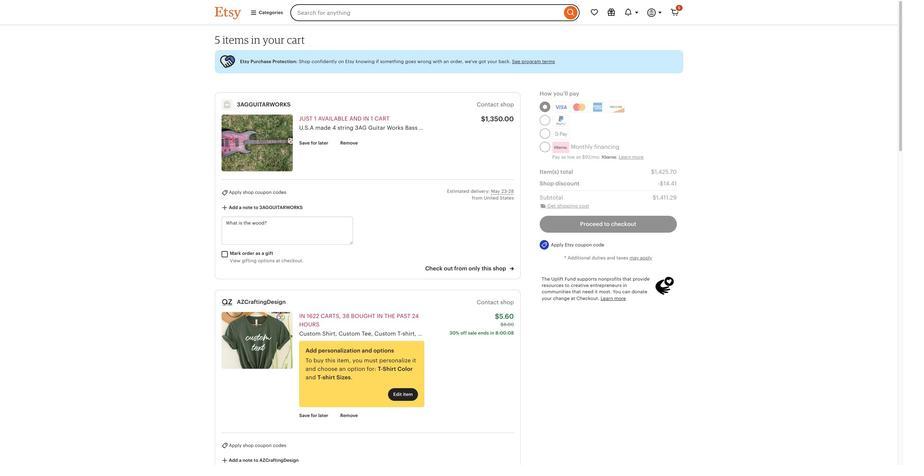 Task type: describe. For each thing, give the bounding box(es) containing it.
Add a note to 3AGGUITARWORKS (optional) text field
[[221, 216, 353, 245]]

Search for anything text field
[[290, 4, 562, 21]]

azcraftingdesign image
[[221, 297, 233, 308]]

smaller image
[[540, 203, 546, 210]]



Task type: vqa. For each thing, say whether or not it's contained in the screenshot.
Custom Shirt, Custom  Tee, Custom T-shirt, Personalized Texting Shirt, Personalized Shirt, Custom Unisex Shirts, Custom Printing Shirt image
yes



Task type: locate. For each thing, give the bounding box(es) containing it.
None search field
[[290, 4, 579, 21]]

uplift fund image
[[655, 276, 675, 296]]

banner
[[202, 0, 696, 25]]

u.s.a made 4 string 3ag guitar works bass guitar with hardshell case. image
[[221, 115, 293, 171]]

3agguitarworks image
[[221, 99, 233, 110]]

custom shirt, custom  tee, custom t-shirt, personalized texting shirt, personalized shirt, custom unisex shirts, custom printing shirt image
[[221, 312, 293, 369]]



